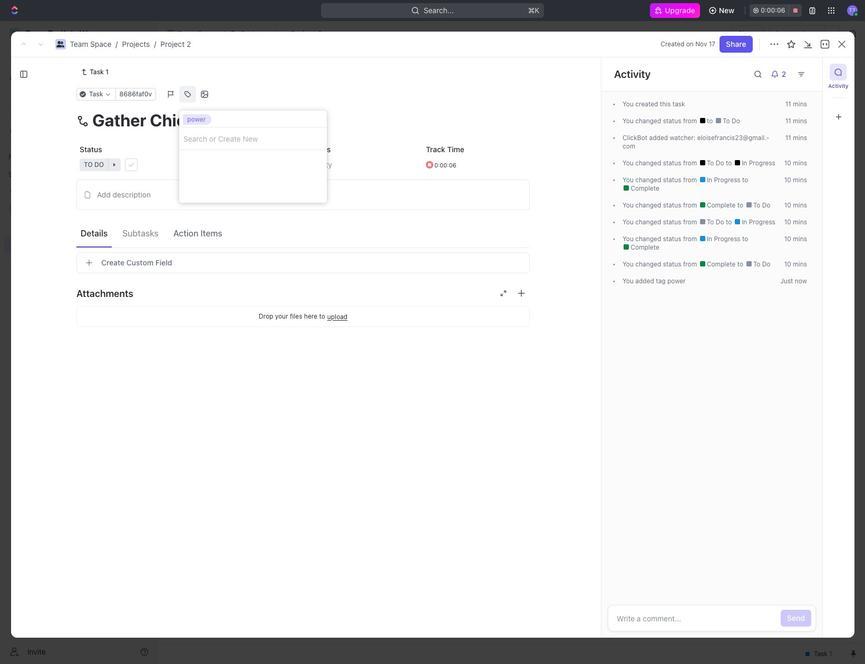 Task type: vqa. For each thing, say whether or not it's contained in the screenshot.
wifi image
no



Task type: locate. For each thing, give the bounding box(es) containing it.
10
[[784, 159, 791, 167], [784, 176, 791, 184], [784, 201, 791, 209], [784, 218, 791, 226], [784, 235, 791, 243], [784, 260, 791, 268]]

1 vertical spatial space
[[90, 40, 111, 48]]

1 horizontal spatial add task button
[[271, 147, 315, 159]]

1 horizontal spatial user group image
[[167, 31, 174, 36]]

projects link up the 8686faf0v
[[122, 40, 150, 48]]

/
[[223, 29, 226, 38], [273, 29, 276, 38], [116, 40, 118, 48], [154, 40, 156, 48]]

add task for the bottom add task button
[[212, 220, 244, 229]]

4 you from the top
[[622, 176, 633, 184]]

0 horizontal spatial 1
[[106, 68, 109, 76]]

files
[[290, 313, 302, 320]]

3 11 mins from the top
[[785, 134, 807, 142]]

upload
[[327, 313, 347, 321]]

8 mins from the top
[[793, 235, 807, 243]]

6 10 from the top
[[784, 260, 791, 268]]

1 horizontal spatial add task
[[283, 149, 311, 157]]

project 2
[[291, 29, 322, 38]]

0 horizontal spatial user group image
[[11, 207, 19, 213]]

task 1
[[90, 68, 109, 76]]

0 horizontal spatial project
[[160, 40, 185, 48]]

progress
[[204, 149, 238, 157], [749, 159, 775, 167], [714, 176, 740, 184], [749, 218, 775, 226], [714, 235, 740, 243]]

projects up the 8686faf0v
[[122, 40, 150, 48]]

board
[[197, 97, 217, 106]]

add task up customize
[[789, 67, 821, 76]]

1
[[106, 68, 109, 76], [247, 202, 250, 210]]

task sidebar content section
[[601, 57, 822, 638]]

add task down task 2
[[212, 220, 244, 229]]

1 vertical spatial 11 mins
[[785, 117, 807, 125]]

share for the share button to the right of 17
[[726, 40, 746, 48]]

just
[[780, 277, 793, 285]]

create custom field button
[[76, 252, 530, 274]]

2 11 mins from the top
[[785, 117, 807, 125]]

upgrade link
[[650, 3, 700, 18]]

2 vertical spatial 11
[[785, 134, 791, 142]]

add left description
[[97, 190, 111, 199]]

0 vertical spatial 11 mins
[[785, 100, 807, 108]]

11 for changed status from
[[785, 117, 791, 125]]

added watcher:
[[647, 134, 697, 142]]

2 you from the top
[[622, 117, 633, 125]]

3 10 from the top
[[784, 201, 791, 209]]

7 you from the top
[[622, 235, 633, 243]]

5 mins from the top
[[793, 176, 807, 184]]

power inside task sidebar content section
[[667, 277, 685, 285]]

5 10 mins from the top
[[784, 235, 807, 243]]

1 horizontal spatial projects
[[241, 29, 269, 38]]

0 vertical spatial user group image
[[167, 31, 174, 36]]

1 vertical spatial user group image
[[11, 207, 19, 213]]

description
[[113, 190, 151, 199]]

add task button
[[783, 64, 827, 81], [271, 147, 315, 159], [208, 218, 248, 231]]

0 vertical spatial add task
[[789, 67, 821, 76]]

added
[[649, 134, 668, 142], [635, 277, 654, 285]]

2 horizontal spatial add task
[[789, 67, 821, 76]]

add description
[[97, 190, 151, 199]]

1 vertical spatial team
[[70, 40, 88, 48]]

added left tag
[[635, 277, 654, 285]]

1 horizontal spatial activity
[[828, 83, 849, 89]]

tree
[[4, 183, 153, 326]]

send
[[787, 614, 805, 623]]

sidebar navigation
[[0, 21, 158, 665]]

0 horizontal spatial projects link
[[122, 40, 150, 48]]

5 changed status from from the top
[[633, 218, 698, 226]]

to do
[[721, 117, 740, 125], [705, 159, 726, 167], [751, 201, 770, 209], [705, 218, 726, 226], [196, 249, 216, 257], [751, 260, 770, 268]]

add description button
[[80, 187, 526, 203]]

3 11 from the top
[[785, 134, 791, 142]]

added right clickbot
[[649, 134, 668, 142]]

user group image inside 'tree'
[[11, 207, 19, 213]]

0 vertical spatial activity
[[614, 68, 650, 80]]

space for team space
[[197, 29, 219, 38]]

project
[[291, 29, 316, 38], [160, 40, 185, 48]]

1 horizontal spatial team space link
[[164, 27, 221, 40]]

2 mins from the top
[[793, 117, 807, 125]]

team for team space / projects / project 2
[[70, 40, 88, 48]]

0 horizontal spatial team
[[70, 40, 88, 48]]

2 11 from the top
[[785, 117, 791, 125]]

2 changed status from from the top
[[633, 159, 698, 167]]

0 vertical spatial projects
[[241, 29, 269, 38]]

0 horizontal spatial add task button
[[208, 218, 248, 231]]

upload button
[[327, 313, 347, 321]]

2 10 from the top
[[784, 176, 791, 184]]

1 horizontal spatial project 2 link
[[278, 27, 325, 40]]

to inside drop your files here to upload
[[319, 313, 325, 320]]

search...
[[424, 6, 454, 15]]

this
[[660, 100, 670, 108]]

automations
[[775, 29, 819, 38]]

add task
[[789, 67, 821, 76], [283, 149, 311, 157], [212, 220, 244, 229]]

3 10 mins from the top
[[784, 201, 807, 209]]

share button right 17
[[720, 36, 752, 53]]

time
[[447, 145, 464, 154]]

4 from from the top
[[683, 201, 697, 209]]

11 mins for changed status from
[[785, 117, 807, 125]]

1 changed from the top
[[635, 117, 661, 125]]

you added tag power
[[622, 277, 685, 285]]

2
[[318, 29, 322, 38], [187, 40, 191, 48], [250, 149, 254, 157], [230, 202, 235, 211], [228, 249, 232, 257]]

you
[[622, 100, 633, 108], [622, 117, 633, 125], [622, 159, 633, 167], [622, 176, 633, 184], [622, 201, 633, 209], [622, 218, 633, 226], [622, 235, 633, 243], [622, 260, 633, 268], [622, 277, 633, 285]]

invite
[[27, 648, 46, 657]]

task
[[805, 67, 821, 76], [90, 68, 104, 76], [297, 149, 311, 157], [212, 202, 228, 211], [228, 220, 244, 229]]

7 changed status from from the top
[[633, 260, 698, 268]]

6 you from the top
[[622, 218, 633, 226]]

1 vertical spatial 11
[[785, 117, 791, 125]]

0 vertical spatial 11
[[785, 100, 791, 108]]

in progress
[[196, 149, 238, 157], [740, 159, 775, 167], [705, 176, 742, 184], [740, 218, 775, 226], [705, 235, 742, 243]]

1 changed status from from the top
[[633, 117, 698, 125]]

nov
[[695, 40, 707, 48]]

user group image down spaces
[[11, 207, 19, 213]]

1 vertical spatial add task button
[[271, 147, 315, 159]]

1 button
[[237, 201, 252, 211]]

2 vertical spatial add task button
[[208, 218, 248, 231]]

0 horizontal spatial space
[[90, 40, 111, 48]]

complete
[[629, 184, 659, 192], [705, 201, 737, 209], [629, 244, 659, 251], [705, 260, 737, 268]]

6 changed from the top
[[635, 235, 661, 243]]

add
[[789, 67, 803, 76], [283, 149, 295, 157], [97, 190, 111, 199], [212, 220, 226, 229]]

share button
[[732, 25, 765, 42], [720, 36, 752, 53]]

attachments button
[[76, 281, 530, 306]]

space
[[197, 29, 219, 38], [90, 40, 111, 48]]

your
[[275, 313, 288, 320]]

user group image
[[167, 31, 174, 36], [11, 207, 19, 213]]

0 vertical spatial add task button
[[783, 64, 827, 81]]

10 mins
[[784, 159, 807, 167], [784, 176, 807, 184], [784, 201, 807, 209], [784, 218, 807, 226], [784, 235, 807, 243], [784, 260, 807, 268]]

projects left project 2 at the top
[[241, 29, 269, 38]]

action items
[[173, 229, 222, 238]]

add task button down task 2
[[208, 218, 248, 231]]

1 vertical spatial 1
[[247, 202, 250, 210]]

0 vertical spatial team
[[177, 29, 195, 38]]

status
[[663, 117, 681, 125], [663, 159, 681, 167], [663, 176, 681, 184], [663, 201, 681, 209], [663, 218, 681, 226], [663, 235, 681, 243], [663, 260, 681, 268]]

subtasks
[[122, 229, 159, 238]]

team space link
[[164, 27, 221, 40], [70, 40, 111, 48]]

mins
[[793, 100, 807, 108], [793, 117, 807, 125], [793, 134, 807, 142], [793, 159, 807, 167], [793, 176, 807, 184], [793, 201, 807, 209], [793, 218, 807, 226], [793, 235, 807, 243], [793, 260, 807, 268]]

here
[[304, 313, 317, 320]]

11 mins
[[785, 100, 807, 108], [785, 117, 807, 125], [785, 134, 807, 142]]

add down task 2
[[212, 220, 226, 229]]

1 horizontal spatial team
[[177, 29, 195, 38]]

to
[[707, 117, 714, 125], [722, 117, 730, 125], [229, 145, 236, 154], [707, 159, 714, 167], [726, 159, 733, 167], [742, 176, 748, 184], [737, 201, 745, 209], [753, 201, 760, 209], [707, 218, 714, 226], [726, 218, 733, 226], [742, 235, 748, 243], [196, 249, 204, 257], [737, 260, 745, 268], [753, 260, 760, 268], [319, 313, 325, 320]]

5 10 from the top
[[784, 235, 791, 243]]

0 vertical spatial space
[[197, 29, 219, 38]]

share right 17
[[726, 40, 746, 48]]

power
[[187, 115, 206, 123], [187, 115, 206, 123], [667, 277, 685, 285]]

task sidebar navigation tab list
[[827, 64, 850, 125]]

1 vertical spatial activity
[[828, 83, 849, 89]]

3 changed status from from the top
[[633, 176, 698, 184]]

1 from from the top
[[683, 117, 697, 125]]

from
[[683, 117, 697, 125], [683, 159, 697, 167], [683, 176, 697, 184], [683, 201, 697, 209], [683, 218, 697, 226], [683, 235, 697, 243], [683, 260, 697, 268]]

add task down edit task name text box
[[283, 149, 311, 157]]

1 10 from the top
[[784, 159, 791, 167]]

table
[[320, 97, 339, 106]]

1 horizontal spatial space
[[197, 29, 219, 38]]

projects link right team space
[[228, 27, 271, 40]]

add left the dates
[[283, 149, 295, 157]]

0:00:06
[[761, 6, 785, 14]]

1 horizontal spatial project
[[291, 29, 316, 38]]

in
[[196, 149, 202, 157], [741, 159, 747, 167], [707, 176, 712, 184], [741, 218, 747, 226], [707, 235, 712, 243]]

home link
[[4, 51, 153, 68]]

2 vertical spatial 11 mins
[[785, 134, 807, 142]]

customize button
[[762, 95, 815, 109]]

0 horizontal spatial activity
[[614, 68, 650, 80]]

task 2
[[212, 202, 235, 211]]

share for the share button below new
[[738, 29, 758, 38]]

activity inside task sidebar content section
[[614, 68, 650, 80]]

share down new button
[[738, 29, 758, 38]]

7 changed from the top
[[635, 260, 661, 268]]

add task button up customize
[[783, 64, 827, 81]]

2 vertical spatial add task
[[212, 220, 244, 229]]

1 vertical spatial projects
[[122, 40, 150, 48]]

0 horizontal spatial add task
[[212, 220, 244, 229]]

1 vertical spatial share
[[726, 40, 746, 48]]

created
[[635, 100, 658, 108]]

6 from from the top
[[683, 235, 697, 243]]

2 from from the top
[[683, 159, 697, 167]]

1 inside 'button'
[[247, 202, 250, 210]]

0 vertical spatial 1
[[106, 68, 109, 76]]

0 horizontal spatial project 2 link
[[160, 40, 191, 48]]

4 mins from the top
[[793, 159, 807, 167]]

team
[[177, 29, 195, 38], [70, 40, 88, 48]]

eloisefrancis23@gmail. com
[[622, 134, 769, 150]]

inbox link
[[4, 69, 153, 86]]

8 you from the top
[[622, 260, 633, 268]]

track time
[[426, 145, 464, 154]]

details
[[81, 229, 108, 238]]

1 horizontal spatial 1
[[247, 202, 250, 210]]

11 for added watcher:
[[785, 134, 791, 142]]

0 vertical spatial share
[[738, 29, 758, 38]]

task down 1 'button'
[[228, 220, 244, 229]]

add task button down edit task name text box
[[271, 147, 315, 159]]

1 11 from the top
[[785, 100, 791, 108]]

user group image left team space
[[167, 31, 174, 36]]

6 changed status from from the top
[[633, 235, 698, 243]]



Task type: describe. For each thing, give the bounding box(es) containing it.
com
[[622, 134, 769, 150]]

6 status from the top
[[663, 235, 681, 243]]

create
[[101, 258, 124, 267]]

5 from from the top
[[683, 218, 697, 226]]

0 vertical spatial project
[[291, 29, 316, 38]]

spaces
[[8, 171, 31, 179]]

calendar
[[269, 97, 300, 106]]

9 mins from the top
[[793, 260, 807, 268]]

task
[[672, 100, 685, 108]]

1 vertical spatial project
[[160, 40, 185, 48]]

task left task sidebar navigation tab list
[[805, 67, 821, 76]]

4 changed status from from the top
[[633, 201, 698, 209]]

3 changed from the top
[[635, 176, 661, 184]]

field
[[155, 258, 172, 267]]

items
[[201, 229, 222, 238]]

custom
[[126, 258, 153, 267]]

4 changed from the top
[[635, 201, 661, 209]]

eloisefrancis23@gmail.
[[697, 134, 769, 142]]

0 horizontal spatial projects
[[122, 40, 150, 48]]

now
[[795, 277, 807, 285]]

9 you from the top
[[622, 277, 633, 285]]

tag
[[656, 277, 665, 285]]

drop
[[259, 313, 273, 320]]

list link
[[235, 95, 249, 109]]

7 mins from the top
[[793, 218, 807, 226]]

5 status from the top
[[663, 218, 681, 226]]

Search tasks... text field
[[734, 120, 839, 135]]

created on nov 17
[[661, 40, 715, 48]]

2 status from the top
[[663, 159, 681, 167]]

3 you from the top
[[622, 159, 633, 167]]

task 1 link
[[76, 66, 113, 79]]

7 from from the top
[[683, 260, 697, 268]]

0 horizontal spatial team space link
[[70, 40, 111, 48]]

upgrade
[[664, 6, 695, 15]]

add inside add description "button"
[[97, 190, 111, 199]]

11 mins for added watcher:
[[785, 134, 807, 142]]

calendar link
[[267, 95, 300, 109]]

6 mins from the top
[[793, 201, 807, 209]]

subtasks button
[[118, 224, 163, 243]]

you created this task
[[622, 100, 685, 108]]

4 status from the top
[[663, 201, 681, 209]]

task down team space / projects / project 2
[[90, 68, 104, 76]]

created
[[661, 40, 684, 48]]

on
[[686, 40, 694, 48]]

clickbot
[[622, 134, 647, 142]]

8686faf0v
[[119, 90, 152, 98]]

create custom field
[[101, 258, 172, 267]]

3 status from the top
[[663, 176, 681, 184]]

team space
[[177, 29, 219, 38]]

customize
[[775, 97, 812, 106]]

3 mins from the top
[[793, 134, 807, 142]]

5 changed from the top
[[635, 218, 661, 226]]

tree inside sidebar navigation
[[4, 183, 153, 326]]

team for team space
[[177, 29, 195, 38]]

new
[[719, 6, 734, 15]]

1 mins from the top
[[793, 100, 807, 108]]

1 vertical spatial added
[[635, 277, 654, 285]]

1 vertical spatial add task
[[283, 149, 311, 157]]

status
[[80, 145, 102, 154]]

task left 1 'button'
[[212, 202, 228, 211]]

assigned
[[195, 145, 227, 154]]

6 10 mins from the top
[[784, 260, 807, 268]]

new button
[[704, 2, 741, 19]]

board link
[[195, 95, 217, 109]]

0:00:06 button
[[750, 4, 802, 17]]

8686faf0v button
[[115, 88, 156, 101]]

5 you from the top
[[622, 201, 633, 209]]

0 vertical spatial added
[[649, 134, 668, 142]]

just now
[[780, 277, 807, 285]]

⌘k
[[528, 6, 540, 15]]

1 horizontal spatial projects link
[[228, 27, 271, 40]]

space for team space / projects / project 2
[[90, 40, 111, 48]]

1 you from the top
[[622, 100, 633, 108]]

track
[[426, 145, 445, 154]]

share button down new
[[732, 25, 765, 42]]

Edit task name text field
[[76, 110, 530, 130]]

inbox
[[25, 73, 44, 82]]

home
[[25, 55, 45, 64]]

1 10 mins from the top
[[784, 159, 807, 167]]

task down edit task name text box
[[297, 149, 311, 157]]

1 11 mins from the top
[[785, 100, 807, 108]]

1 status from the top
[[663, 117, 681, 125]]

team space / projects / project 2
[[70, 40, 191, 48]]

user group image
[[56, 41, 64, 47]]

drop your files here to upload
[[259, 313, 347, 321]]

favorites button
[[4, 151, 40, 163]]

4 10 from the top
[[784, 218, 791, 226]]

table link
[[318, 95, 339, 109]]

Search or Create New text field
[[179, 128, 327, 150]]

7 status from the top
[[663, 260, 681, 268]]

assigned to
[[195, 145, 236, 154]]

2 changed from the top
[[635, 159, 661, 167]]

watcher:
[[669, 134, 695, 142]]

attachments
[[76, 288, 133, 299]]

automations button
[[769, 26, 824, 42]]

action
[[173, 229, 198, 238]]

list
[[237, 97, 249, 106]]

action items button
[[169, 224, 226, 243]]

4 10 mins from the top
[[784, 218, 807, 226]]

details button
[[76, 224, 112, 243]]

2 horizontal spatial add task button
[[783, 64, 827, 81]]

send button
[[780, 610, 811, 627]]

3 from from the top
[[683, 176, 697, 184]]

favorites
[[8, 153, 36, 161]]

2 10 mins from the top
[[784, 176, 807, 184]]

17
[[709, 40, 715, 48]]

dates
[[310, 145, 331, 154]]

activity inside task sidebar navigation tab list
[[828, 83, 849, 89]]

add up customize
[[789, 67, 803, 76]]

add task for right add task button
[[789, 67, 821, 76]]



